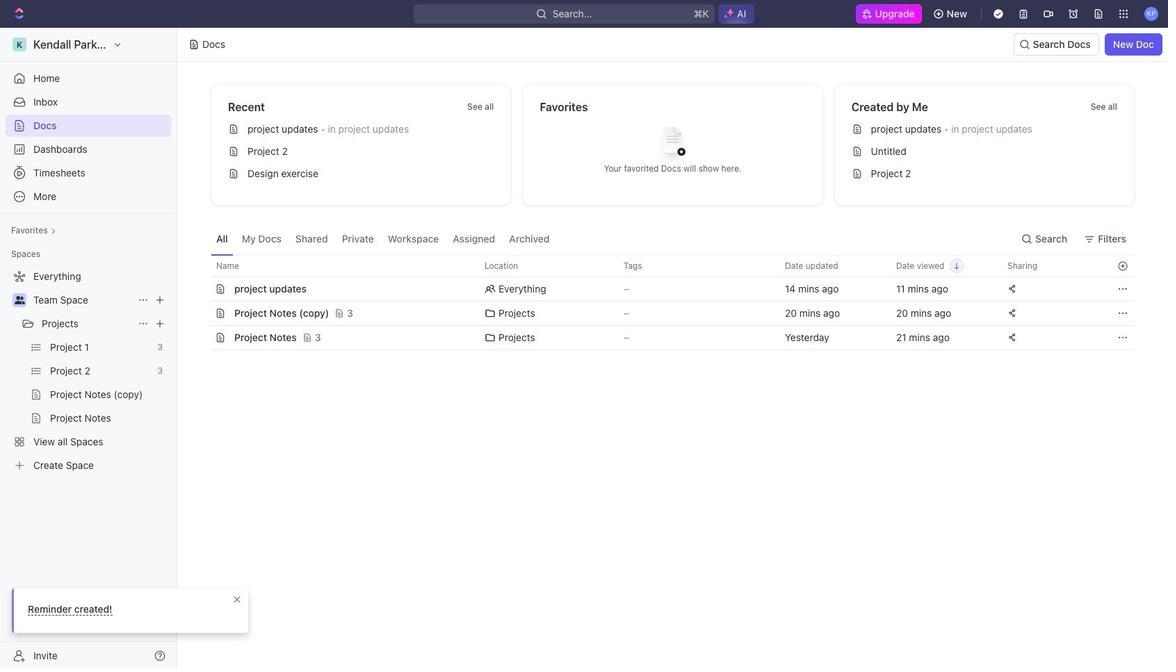 Task type: locate. For each thing, give the bounding box(es) containing it.
1 row from the top
[[195, 255, 1135, 278]]

user group image
[[14, 296, 25, 305]]

tree
[[6, 266, 171, 477]]

tab list
[[211, 223, 556, 255]]

4 row from the top
[[195, 326, 1135, 351]]

2 row from the top
[[195, 277, 1135, 302]]

table
[[195, 255, 1135, 351]]

row
[[195, 255, 1135, 278], [195, 277, 1135, 302], [195, 301, 1135, 326], [195, 326, 1135, 351]]

kendall parks's workspace, , element
[[13, 38, 26, 51]]



Task type: vqa. For each thing, say whether or not it's contained in the screenshot.
"(0)" to the right
no



Task type: describe. For each thing, give the bounding box(es) containing it.
sidebar navigation
[[0, 28, 180, 670]]

tree inside 'sidebar' "navigation"
[[6, 266, 171, 477]]

3 row from the top
[[195, 301, 1135, 326]]

no favorited docs image
[[645, 116, 701, 171]]



